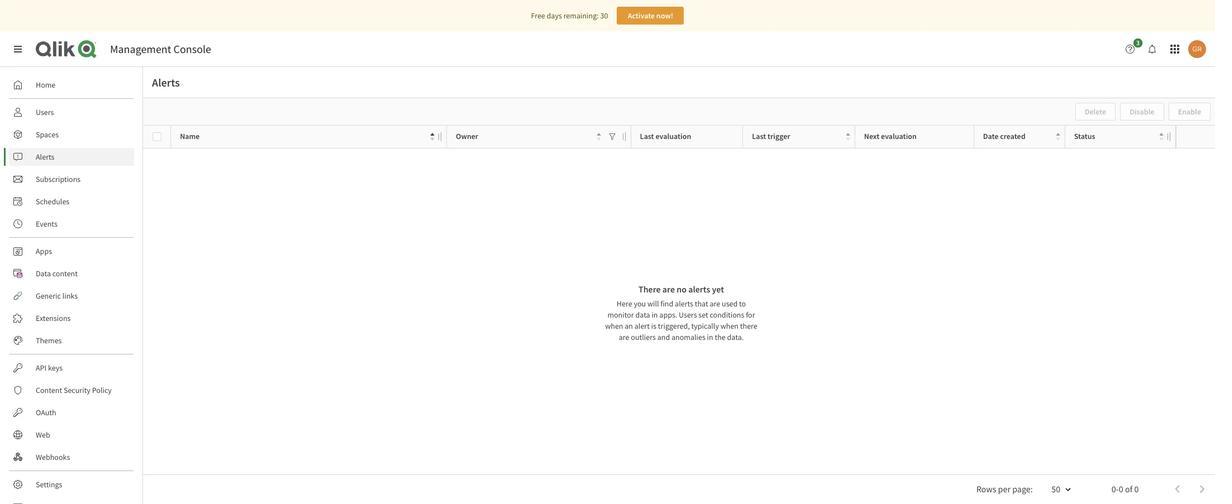 Task type: describe. For each thing, give the bounding box(es) containing it.
api keys link
[[9, 359, 134, 377]]

yet
[[712, 284, 724, 295]]

apps.
[[660, 310, 677, 320]]

next
[[864, 131, 880, 142]]

content
[[52, 269, 78, 279]]

date created button
[[983, 129, 1060, 145]]

you
[[634, 299, 646, 309]]

is
[[651, 321, 657, 331]]

subscriptions link
[[9, 170, 134, 188]]

per
[[998, 484, 1011, 495]]

last for last trigger
[[752, 131, 766, 142]]

1 horizontal spatial in
[[707, 332, 713, 343]]

spaces link
[[9, 126, 134, 144]]

webhooks
[[36, 453, 70, 463]]

policy
[[92, 386, 112, 396]]

2 0 from the left
[[1135, 484, 1139, 495]]

schedules link
[[9, 193, 134, 211]]

extensions
[[36, 313, 71, 324]]

themes
[[36, 336, 62, 346]]

data content link
[[9, 265, 134, 283]]

anomalies
[[672, 332, 706, 343]]

owner button
[[456, 129, 601, 145]]

1 vertical spatial are
[[710, 299, 720, 309]]

events
[[36, 219, 57, 229]]

free days remaining: 30
[[531, 11, 608, 21]]

extensions link
[[9, 310, 134, 327]]

days
[[547, 11, 562, 21]]

settings
[[36, 480, 62, 490]]

keys
[[48, 363, 63, 373]]

activate
[[628, 11, 655, 21]]

now!
[[656, 11, 673, 21]]

users inside there are no alerts yet here you will find alerts that are used to monitor data in apps. users set conditions for when an alert is triggered, typically when there are outliers and anomalies in the data.
[[679, 310, 697, 320]]

generic links link
[[9, 287, 134, 305]]

last evaluation
[[640, 131, 691, 142]]

rows
[[977, 484, 997, 495]]

there
[[639, 284, 661, 295]]

web
[[36, 430, 50, 440]]

and
[[658, 332, 670, 343]]

data.
[[727, 332, 744, 343]]

1 when from the left
[[605, 321, 623, 331]]

schedules
[[36, 197, 69, 207]]

home
[[36, 80, 55, 90]]

1 horizontal spatial alerts
[[152, 75, 180, 89]]

api keys
[[36, 363, 63, 373]]

created
[[1000, 131, 1026, 142]]

that
[[695, 299, 708, 309]]

themes link
[[9, 332, 134, 350]]

there are no alerts yet here you will find alerts that are used to monitor data in apps. users set conditions for when an alert is triggered, typically when there are outliers and anomalies in the data.
[[605, 284, 758, 343]]

events link
[[9, 215, 134, 233]]

the
[[715, 332, 726, 343]]

close sidebar menu image
[[13, 45, 22, 54]]

0 vertical spatial alerts
[[688, 284, 710, 295]]

last trigger
[[752, 131, 790, 142]]

2 when from the left
[[721, 321, 739, 331]]

an
[[625, 321, 633, 331]]

webhooks link
[[9, 449, 134, 467]]

last for last evaluation
[[640, 131, 654, 142]]

api
[[36, 363, 47, 373]]

will
[[648, 299, 659, 309]]

to
[[739, 299, 746, 309]]

30
[[600, 11, 608, 21]]

typically
[[691, 321, 719, 331]]

alerts inside navigation pane element
[[36, 152, 54, 162]]

name
[[180, 131, 200, 142]]

management
[[110, 42, 171, 56]]

links
[[62, 291, 78, 301]]

outliers
[[631, 332, 656, 343]]

home link
[[9, 76, 134, 94]]

evaluation for last evaluation
[[656, 131, 691, 142]]

next evaluation
[[864, 131, 917, 142]]

find
[[661, 299, 673, 309]]

3 button
[[1121, 39, 1146, 58]]



Task type: locate. For each thing, give the bounding box(es) containing it.
0-0 of 0
[[1112, 484, 1139, 495]]

0 horizontal spatial when
[[605, 321, 623, 331]]

when down monitor
[[605, 321, 623, 331]]

0-
[[1112, 484, 1119, 495]]

users
[[36, 107, 54, 117], [679, 310, 697, 320]]

1 vertical spatial alerts
[[675, 299, 693, 309]]

used
[[722, 299, 738, 309]]

conditions
[[710, 310, 745, 320]]

content
[[36, 386, 62, 396]]

alerts
[[688, 284, 710, 295], [675, 299, 693, 309]]

security
[[64, 386, 90, 396]]

1 evaluation from the left
[[656, 131, 691, 142]]

0 horizontal spatial are
[[619, 332, 629, 343]]

1 vertical spatial alerts
[[36, 152, 54, 162]]

2 horizontal spatial are
[[710, 299, 720, 309]]

users left set
[[679, 310, 697, 320]]

0 left of
[[1119, 484, 1124, 495]]

evaluation for next evaluation
[[881, 131, 917, 142]]

greg robinson image
[[1189, 40, 1206, 58]]

triggered,
[[658, 321, 690, 331]]

oauth link
[[9, 404, 134, 422]]

are
[[663, 284, 675, 295], [710, 299, 720, 309], [619, 332, 629, 343]]

last
[[640, 131, 654, 142], [752, 131, 766, 142]]

date
[[983, 131, 999, 142]]

are left no
[[663, 284, 675, 295]]

alerts
[[152, 75, 180, 89], [36, 152, 54, 162]]

console
[[174, 42, 211, 56]]

last inside button
[[752, 131, 766, 142]]

1 vertical spatial users
[[679, 310, 697, 320]]

1 horizontal spatial last
[[752, 131, 766, 142]]

content security policy link
[[9, 382, 134, 400]]

alerts down management console element
[[152, 75, 180, 89]]

alerts up that
[[688, 284, 710, 295]]

when down conditions
[[721, 321, 739, 331]]

0 right of
[[1135, 484, 1139, 495]]

settings link
[[9, 476, 134, 494]]

data
[[36, 269, 51, 279]]

0 horizontal spatial alerts
[[36, 152, 54, 162]]

1 horizontal spatial when
[[721, 321, 739, 331]]

1 horizontal spatial 0
[[1135, 484, 1139, 495]]

1 horizontal spatial evaluation
[[881, 131, 917, 142]]

status
[[1074, 131, 1096, 142]]

1 vertical spatial in
[[707, 332, 713, 343]]

50 button
[[1038, 480, 1079, 500]]

subscriptions
[[36, 174, 81, 184]]

0 horizontal spatial in
[[652, 310, 658, 320]]

of
[[1125, 484, 1133, 495]]

content security policy
[[36, 386, 112, 396]]

for
[[746, 310, 755, 320]]

page:
[[1013, 484, 1033, 495]]

management console element
[[110, 42, 211, 56]]

generic
[[36, 291, 61, 301]]

0 vertical spatial in
[[652, 310, 658, 320]]

apps link
[[9, 243, 134, 260]]

1 horizontal spatial are
[[663, 284, 675, 295]]

0 horizontal spatial users
[[36, 107, 54, 117]]

no
[[677, 284, 687, 295]]

data
[[636, 310, 650, 320]]

1 0 from the left
[[1119, 484, 1124, 495]]

3
[[1137, 39, 1140, 47]]

1 horizontal spatial users
[[679, 310, 697, 320]]

0 horizontal spatial last
[[640, 131, 654, 142]]

1 last from the left
[[640, 131, 654, 142]]

are down the an
[[619, 332, 629, 343]]

alerts down no
[[675, 299, 693, 309]]

data content
[[36, 269, 78, 279]]

0 horizontal spatial evaluation
[[656, 131, 691, 142]]

are right that
[[710, 299, 720, 309]]

remaining:
[[564, 11, 599, 21]]

2 evaluation from the left
[[881, 131, 917, 142]]

in up is
[[652, 310, 658, 320]]

navigation pane element
[[0, 72, 142, 505]]

owner
[[456, 131, 478, 142]]

2 last from the left
[[752, 131, 766, 142]]

alerts link
[[9, 148, 134, 166]]

date created
[[983, 131, 1026, 142]]

web link
[[9, 426, 134, 444]]

monitor
[[608, 310, 634, 320]]

set
[[699, 310, 708, 320]]

in left the
[[707, 332, 713, 343]]

0 vertical spatial alerts
[[152, 75, 180, 89]]

activate now!
[[628, 11, 673, 21]]

apps
[[36, 246, 52, 256]]

0 vertical spatial users
[[36, 107, 54, 117]]

50
[[1052, 484, 1061, 495]]

trigger
[[768, 131, 790, 142]]

alert
[[635, 321, 650, 331]]

0 horizontal spatial 0
[[1119, 484, 1124, 495]]

last trigger button
[[752, 129, 850, 145]]

when
[[605, 321, 623, 331], [721, 321, 739, 331]]

users up spaces
[[36, 107, 54, 117]]

0 vertical spatial are
[[663, 284, 675, 295]]

here
[[617, 299, 632, 309]]

there
[[740, 321, 758, 331]]

in
[[652, 310, 658, 320], [707, 332, 713, 343]]

oauth
[[36, 408, 56, 418]]

spaces
[[36, 130, 59, 140]]

evaluation
[[656, 131, 691, 142], [881, 131, 917, 142]]

users inside navigation pane element
[[36, 107, 54, 117]]

alerts down spaces
[[36, 152, 54, 162]]

management console
[[110, 42, 211, 56]]

2 vertical spatial are
[[619, 332, 629, 343]]

rows per page:
[[977, 484, 1033, 495]]

activate now! link
[[617, 7, 684, 25]]

status button
[[1074, 129, 1164, 145]]

generic links
[[36, 291, 78, 301]]

name button
[[180, 129, 435, 145]]

free
[[531, 11, 545, 21]]



Task type: vqa. For each thing, say whether or not it's contained in the screenshot.
your
no



